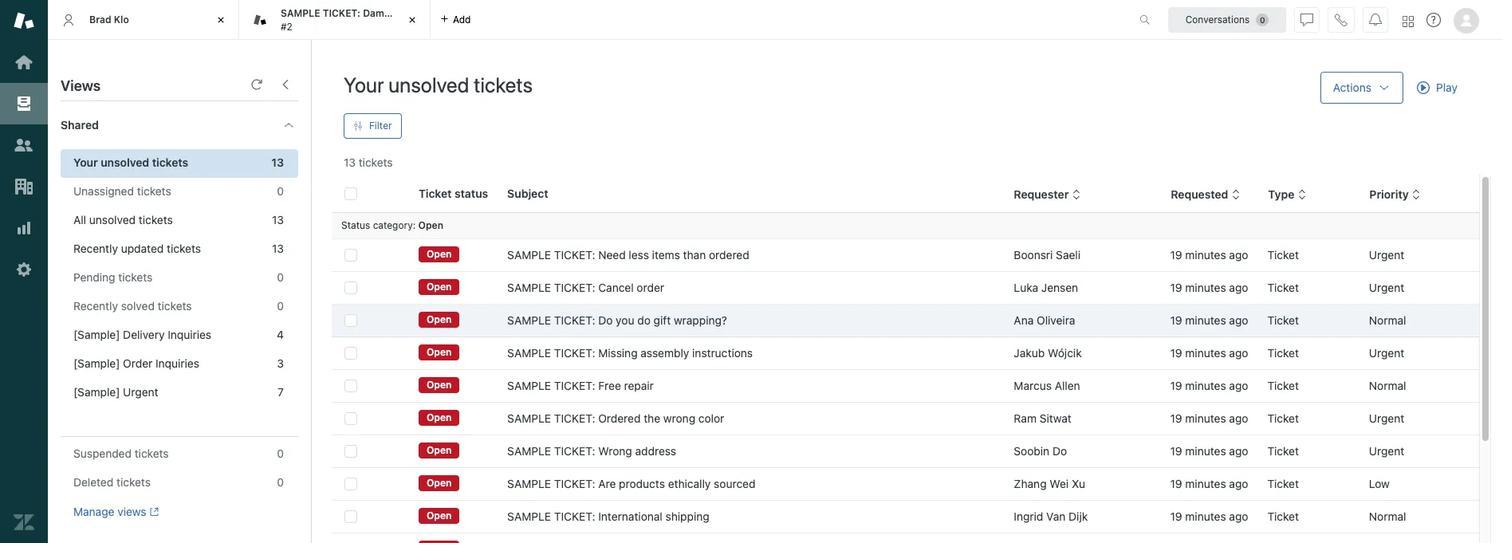 Task type: describe. For each thing, give the bounding box(es) containing it.
5 19 minutes ago from the top
[[1171, 379, 1249, 392]]

do inside sample ticket: do you do gift wrapping? 'link'
[[598, 313, 613, 327]]

shared heading
[[48, 101, 311, 149]]

assembly
[[641, 346, 689, 360]]

sample ticket: need less items than ordered link
[[507, 247, 750, 263]]

7
[[278, 385, 284, 399]]

minutes for ana oliveira
[[1186, 313, 1226, 327]]

sample for sample ticket: are products ethically sourced
[[507, 477, 551, 491]]

subject
[[507, 187, 548, 200]]

suspended
[[73, 447, 132, 460]]

[sample] for [sample] delivery inquiries
[[73, 328, 120, 341]]

sample for sample ticket: wrong address
[[507, 444, 551, 458]]

wrapping?
[[674, 313, 727, 327]]

ago for zhang wei xu
[[1229, 477, 1249, 491]]

ticket: for do
[[554, 313, 595, 327]]

low
[[1369, 477, 1390, 491]]

13 for recently updated tickets
[[272, 242, 284, 255]]

soobin do
[[1014, 444, 1067, 458]]

items
[[652, 248, 680, 262]]

sample ticket: do you do gift wrapping?
[[507, 313, 727, 327]]

19 minutes ago for luka jensen
[[1171, 281, 1249, 294]]

recently updated tickets
[[73, 242, 201, 255]]

tabs tab list
[[48, 0, 1123, 40]]

order
[[123, 357, 153, 370]]

19 for ana oliveira
[[1171, 313, 1183, 327]]

play button
[[1404, 72, 1472, 104]]

jensen
[[1042, 281, 1079, 294]]

row containing sample ticket: do you do gift wrapping?
[[332, 304, 1480, 337]]

1 19 from the top
[[1171, 248, 1183, 262]]

sample ticket: missing assembly instructions link
[[507, 345, 753, 361]]

19 minutes ago for ram sitwat
[[1171, 412, 1249, 425]]

admin image
[[14, 259, 34, 280]]

all unsolved tickets
[[73, 213, 173, 227]]

order
[[637, 281, 664, 294]]

ana oliveira
[[1014, 313, 1076, 327]]

sample for sample ticket: ordered the wrong color
[[507, 412, 551, 425]]

sample ticket: are products ethically sourced
[[507, 477, 756, 491]]

normal for marcus allen
[[1369, 379, 1407, 392]]

instructions
[[692, 346, 753, 360]]

than
[[683, 248, 706, 262]]

sample ticket: wrong address link
[[507, 443, 676, 459]]

add button
[[431, 0, 481, 39]]

boonsri
[[1014, 248, 1053, 262]]

0 for suspended tickets
[[277, 447, 284, 460]]

dijk
[[1069, 510, 1088, 523]]

13 for your unsolved tickets
[[271, 156, 284, 169]]

status
[[341, 219, 370, 231]]

sample for sample ticket: do you do gift wrapping?
[[507, 313, 551, 327]]

ordered
[[709, 248, 750, 262]]

19 minutes ago for zhang wei xu
[[1171, 477, 1249, 491]]

wrong
[[598, 444, 632, 458]]

urgent for luka jensen
[[1369, 281, 1405, 294]]

views
[[117, 505, 146, 518]]

wei
[[1050, 477, 1069, 491]]

brad
[[89, 13, 111, 25]]

sample for sample ticket: free repair
[[507, 379, 551, 392]]

0 vertical spatial your unsolved tickets
[[344, 73, 533, 97]]

2 vertical spatial unsolved
[[89, 213, 136, 227]]

minutes for soobin do
[[1186, 444, 1226, 458]]

sample for sample ticket: damaged product #2
[[281, 7, 320, 19]]

row containing sample ticket: cancel order
[[332, 272, 1480, 304]]

shipping
[[666, 510, 710, 523]]

add
[[453, 13, 471, 25]]

sample for sample ticket: missing assembly instructions
[[507, 346, 551, 360]]

status category: open
[[341, 219, 443, 231]]

sample ticket: international shipping link
[[507, 509, 710, 525]]

19 minutes ago for soobin do
[[1171, 444, 1249, 458]]

color
[[699, 412, 725, 425]]

missing
[[598, 346, 638, 360]]

requester button
[[1014, 188, 1082, 202]]

ticket: for damaged
[[323, 7, 360, 19]]

notifications image
[[1370, 13, 1382, 26]]

cancel
[[598, 281, 634, 294]]

0 horizontal spatial your unsolved tickets
[[73, 156, 188, 169]]

tab containing sample ticket: damaged product
[[239, 0, 447, 40]]

row containing sample ticket: wrong address
[[332, 435, 1480, 468]]

9 19 from the top
[[1171, 510, 1183, 523]]

19 for ram sitwat
[[1171, 412, 1183, 425]]

less
[[629, 248, 649, 262]]

shared button
[[48, 101, 266, 149]]

ago for ram sitwat
[[1229, 412, 1249, 425]]

sample ticket: wrong address
[[507, 444, 676, 458]]

0 vertical spatial unsolved
[[389, 73, 469, 97]]

oliveira
[[1037, 313, 1076, 327]]

row containing sample ticket: need less items than ordered
[[332, 239, 1480, 272]]

filter button
[[344, 113, 402, 139]]

klo
[[114, 13, 129, 25]]

refresh views pane image
[[250, 78, 263, 91]]

sample ticket: ordered the wrong color link
[[507, 411, 725, 427]]

10 row from the top
[[332, 533, 1480, 543]]

brad klo tab
[[48, 0, 239, 40]]

close image
[[404, 12, 420, 28]]

play
[[1437, 81, 1458, 94]]

[sample] for [sample] order inquiries
[[73, 357, 120, 370]]

urgent for jakub wójcik
[[1369, 346, 1405, 360]]

9 minutes from the top
[[1186, 510, 1226, 523]]

ingrid van dijk
[[1014, 510, 1088, 523]]

you
[[616, 313, 635, 327]]

manage
[[73, 505, 114, 518]]

damaged
[[363, 7, 408, 19]]

zendesk support image
[[14, 10, 34, 31]]

minutes for luka jensen
[[1186, 281, 1226, 294]]

19 minutes ago for ana oliveira
[[1171, 313, 1249, 327]]

actions button
[[1321, 72, 1404, 104]]

1 minutes from the top
[[1186, 248, 1226, 262]]

inquiries for [sample] order inquiries
[[156, 357, 199, 370]]

sample ticket: cancel order link
[[507, 280, 664, 296]]

zhang wei xu
[[1014, 477, 1086, 491]]

0 horizontal spatial your
[[73, 156, 98, 169]]

views image
[[14, 93, 34, 114]]

updated
[[121, 242, 164, 255]]

manage views link
[[73, 505, 159, 519]]

delivery
[[123, 328, 165, 341]]

customers image
[[14, 135, 34, 156]]

actions
[[1333, 81, 1372, 94]]

ethically
[[668, 477, 711, 491]]

recently for recently updated tickets
[[73, 242, 118, 255]]

1 vertical spatial unsolved
[[101, 156, 149, 169]]

ticket: for need
[[554, 248, 595, 262]]

ago for jakub wójcik
[[1229, 346, 1249, 360]]

unassigned
[[73, 184, 134, 198]]

19 for luka jensen
[[1171, 281, 1183, 294]]

wrong
[[664, 412, 696, 425]]

allen
[[1055, 379, 1081, 392]]

9 ago from the top
[[1229, 510, 1249, 523]]

19 minutes ago for jakub wójcik
[[1171, 346, 1249, 360]]

[sample] delivery inquiries
[[73, 328, 211, 341]]

sample ticket: need less items than ordered
[[507, 248, 750, 262]]



Task type: vqa. For each thing, say whether or not it's contained in the screenshot.
the bottom #13
no



Task type: locate. For each thing, give the bounding box(es) containing it.
2 recently from the top
[[73, 299, 118, 313]]

3 minutes from the top
[[1186, 313, 1226, 327]]

row
[[332, 239, 1480, 272], [332, 272, 1480, 304], [332, 304, 1480, 337], [332, 337, 1480, 370], [332, 370, 1480, 402], [332, 402, 1480, 435], [332, 435, 1480, 468], [332, 468, 1480, 501], [332, 501, 1480, 533], [332, 533, 1480, 543]]

1 0 from the top
[[277, 184, 284, 198]]

urgent for ram sitwat
[[1369, 412, 1405, 425]]

your unsolved tickets down "add" popup button
[[344, 73, 533, 97]]

soobin
[[1014, 444, 1050, 458]]

reporting image
[[14, 218, 34, 238]]

international
[[598, 510, 663, 523]]

products
[[619, 477, 665, 491]]

1 horizontal spatial do
[[1053, 444, 1067, 458]]

marcus
[[1014, 379, 1052, 392]]

all
[[73, 213, 86, 227]]

5 ago from the top
[[1229, 379, 1249, 392]]

0 vertical spatial your
[[344, 73, 384, 97]]

sample inside sample ticket: damaged product #2
[[281, 7, 320, 19]]

suspended tickets
[[73, 447, 169, 460]]

your up filter button
[[344, 73, 384, 97]]

19 for zhang wei xu
[[1171, 477, 1183, 491]]

0 for recently solved tickets
[[277, 299, 284, 313]]

recently for recently solved tickets
[[73, 299, 118, 313]]

normal
[[1369, 313, 1407, 327], [1369, 379, 1407, 392], [1369, 510, 1407, 523]]

7 ago from the top
[[1229, 444, 1249, 458]]

7 row from the top
[[332, 435, 1480, 468]]

recently down pending in the left of the page
[[73, 299, 118, 313]]

your unsolved tickets up 'unassigned tickets'
[[73, 156, 188, 169]]

5 minutes from the top
[[1186, 379, 1226, 392]]

ticket: left free
[[554, 379, 595, 392]]

0 for pending tickets
[[277, 270, 284, 284]]

ago for ana oliveira
[[1229, 313, 1249, 327]]

1 vertical spatial your unsolved tickets
[[73, 156, 188, 169]]

organizations image
[[14, 176, 34, 197]]

7 19 minutes ago from the top
[[1171, 444, 1249, 458]]

do right soobin
[[1053, 444, 1067, 458]]

pending tickets
[[73, 270, 153, 284]]

3 normal from the top
[[1369, 510, 1407, 523]]

inquiries right order
[[156, 357, 199, 370]]

sourced
[[714, 477, 756, 491]]

13 for all unsolved tickets
[[272, 213, 284, 227]]

button displays agent's chat status as invisible. image
[[1301, 13, 1314, 26]]

9 row from the top
[[332, 501, 1480, 533]]

19 for soobin do
[[1171, 444, 1183, 458]]

1 vertical spatial recently
[[73, 299, 118, 313]]

19 minutes ago
[[1171, 248, 1249, 262], [1171, 281, 1249, 294], [1171, 313, 1249, 327], [1171, 346, 1249, 360], [1171, 379, 1249, 392], [1171, 412, 1249, 425], [1171, 444, 1249, 458], [1171, 477, 1249, 491], [1171, 510, 1249, 523]]

0 horizontal spatial do
[[598, 313, 613, 327]]

ticket: inside 'link'
[[554, 313, 595, 327]]

ago for soobin do
[[1229, 444, 1249, 458]]

priority
[[1369, 188, 1409, 201]]

0 for deleted tickets
[[277, 475, 284, 489]]

0 vertical spatial recently
[[73, 242, 118, 255]]

filter
[[369, 120, 392, 132]]

8 row from the top
[[332, 468, 1480, 501]]

0 vertical spatial inquiries
[[168, 328, 211, 341]]

ticket: left wrong
[[554, 444, 595, 458]]

ticket: for wrong
[[554, 444, 595, 458]]

sample for sample ticket: cancel order
[[507, 281, 551, 294]]

8 19 minutes ago from the top
[[1171, 477, 1249, 491]]

13
[[271, 156, 284, 169], [344, 156, 356, 169], [272, 213, 284, 227], [272, 242, 284, 255]]

1 recently from the top
[[73, 242, 118, 255]]

type button
[[1268, 188, 1307, 202]]

ticket: down sample ticket: cancel order link
[[554, 313, 595, 327]]

gift
[[654, 313, 671, 327]]

sitwat
[[1040, 412, 1072, 425]]

do left "you"
[[598, 313, 613, 327]]

product
[[410, 7, 447, 19]]

ticket: left cancel
[[554, 281, 595, 294]]

ticket: for cancel
[[554, 281, 595, 294]]

3 19 minutes ago from the top
[[1171, 313, 1249, 327]]

sample ticket: free repair
[[507, 379, 654, 392]]

2 normal from the top
[[1369, 379, 1407, 392]]

6 row from the top
[[332, 402, 1480, 435]]

4 ago from the top
[[1229, 346, 1249, 360]]

1 normal from the top
[[1369, 313, 1407, 327]]

19
[[1171, 248, 1183, 262], [1171, 281, 1183, 294], [1171, 313, 1183, 327], [1171, 346, 1183, 360], [1171, 379, 1183, 392], [1171, 412, 1183, 425], [1171, 444, 1183, 458], [1171, 477, 1183, 491], [1171, 510, 1183, 523]]

requested
[[1171, 188, 1228, 201]]

5 19 from the top
[[1171, 379, 1183, 392]]

1 horizontal spatial your
[[344, 73, 384, 97]]

ago for luka jensen
[[1229, 281, 1249, 294]]

ticket: left are
[[554, 477, 595, 491]]

ticket: left damaged
[[323, 7, 360, 19]]

3 19 from the top
[[1171, 313, 1183, 327]]

0 vertical spatial normal
[[1369, 313, 1407, 327]]

[sample] down recently solved tickets
[[73, 328, 120, 341]]

ticket: for free
[[554, 379, 595, 392]]

wójcik
[[1048, 346, 1082, 360]]

2 19 minutes ago from the top
[[1171, 281, 1249, 294]]

ticket: for are
[[554, 477, 595, 491]]

0 vertical spatial [sample]
[[73, 328, 120, 341]]

minutes for jakub wójcik
[[1186, 346, 1226, 360]]

2 vertical spatial [sample]
[[73, 385, 120, 399]]

repair
[[624, 379, 654, 392]]

manage views
[[73, 505, 146, 518]]

tickets
[[474, 73, 533, 97], [152, 156, 188, 169], [359, 156, 393, 169], [137, 184, 171, 198], [139, 213, 173, 227], [167, 242, 201, 255], [118, 270, 153, 284], [158, 299, 192, 313], [135, 447, 169, 460], [116, 475, 151, 489]]

close image
[[213, 12, 229, 28]]

6 19 minutes ago from the top
[[1171, 412, 1249, 425]]

ram sitwat
[[1014, 412, 1072, 425]]

8 minutes from the top
[[1186, 477, 1226, 491]]

sample inside 'link'
[[507, 313, 551, 327]]

0 for unassigned tickets
[[277, 184, 284, 198]]

2 [sample] from the top
[[73, 357, 120, 370]]

unsolved down unassigned
[[89, 213, 136, 227]]

do
[[638, 313, 651, 327]]

row containing sample ticket: missing assembly instructions
[[332, 337, 1480, 370]]

4 row from the top
[[332, 337, 1480, 370]]

2 19 from the top
[[1171, 281, 1183, 294]]

ram
[[1014, 412, 1037, 425]]

13 tickets
[[344, 156, 393, 169]]

ticket: up "sample ticket: free repair" on the bottom left of the page
[[554, 346, 595, 360]]

requested button
[[1171, 188, 1241, 202]]

requester
[[1014, 188, 1069, 201]]

4 19 from the top
[[1171, 346, 1183, 360]]

luka jensen
[[1014, 281, 1079, 294]]

6 19 from the top
[[1171, 412, 1183, 425]]

4 minutes from the top
[[1186, 346, 1226, 360]]

conversations
[[1186, 13, 1250, 25]]

conversations button
[[1169, 7, 1287, 32]]

get started image
[[14, 52, 34, 73]]

minutes for ram sitwat
[[1186, 412, 1226, 425]]

1 vertical spatial your
[[73, 156, 98, 169]]

1 [sample] from the top
[[73, 328, 120, 341]]

1 vertical spatial normal
[[1369, 379, 1407, 392]]

2 0 from the top
[[277, 270, 284, 284]]

brad klo
[[89, 13, 129, 25]]

5 0 from the top
[[277, 475, 284, 489]]

get help image
[[1427, 13, 1441, 27]]

open
[[418, 219, 443, 231], [427, 248, 452, 260], [427, 281, 452, 293], [427, 314, 452, 326], [427, 346, 452, 358], [427, 379, 452, 391], [427, 412, 452, 424], [427, 445, 452, 456], [427, 477, 452, 489], [427, 510, 452, 522]]

1 vertical spatial inquiries
[[156, 357, 199, 370]]

type
[[1268, 188, 1294, 201]]

luka
[[1014, 281, 1039, 294]]

[sample] up [sample] urgent
[[73, 357, 120, 370]]

unsolved up filter
[[389, 73, 469, 97]]

unsolved up 'unassigned tickets'
[[101, 156, 149, 169]]

main element
[[0, 0, 48, 543]]

boonsri saeli
[[1014, 248, 1081, 262]]

[sample] order inquiries
[[73, 357, 199, 370]]

zendesk products image
[[1403, 16, 1414, 27]]

sample
[[281, 7, 320, 19], [507, 248, 551, 262], [507, 281, 551, 294], [507, 313, 551, 327], [507, 346, 551, 360], [507, 379, 551, 392], [507, 412, 551, 425], [507, 444, 551, 458], [507, 477, 551, 491], [507, 510, 551, 523]]

(opens in a new tab) image
[[146, 508, 159, 517]]

recently solved tickets
[[73, 299, 192, 313]]

inquiries right delivery
[[168, 328, 211, 341]]

2 minutes from the top
[[1186, 281, 1226, 294]]

sample for sample ticket: international shipping
[[507, 510, 551, 523]]

views
[[61, 77, 101, 94]]

2 row from the top
[[332, 272, 1480, 304]]

row containing sample ticket: ordered the wrong color
[[332, 402, 1480, 435]]

8 ago from the top
[[1229, 477, 1249, 491]]

status
[[455, 187, 488, 200]]

3 row from the top
[[332, 304, 1480, 337]]

unassigned tickets
[[73, 184, 171, 198]]

ticket: for ordered
[[554, 412, 595, 425]]

ana
[[1014, 313, 1034, 327]]

4 0 from the top
[[277, 447, 284, 460]]

3
[[277, 357, 284, 370]]

ordered
[[598, 412, 641, 425]]

9 19 minutes ago from the top
[[1171, 510, 1249, 523]]

ticket: for international
[[554, 510, 595, 523]]

deleted tickets
[[73, 475, 151, 489]]

shared
[[61, 118, 99, 132]]

row containing sample ticket: are products ethically sourced
[[332, 468, 1480, 501]]

6 minutes from the top
[[1186, 412, 1226, 425]]

#2
[[281, 20, 293, 32]]

your unsolved tickets
[[344, 73, 533, 97], [73, 156, 188, 169]]

priority button
[[1369, 188, 1422, 202]]

8 19 from the top
[[1171, 477, 1183, 491]]

minutes for zhang wei xu
[[1186, 477, 1226, 491]]

zendesk image
[[14, 512, 34, 533]]

ticket: down sample ticket: free repair link
[[554, 412, 595, 425]]

row containing sample ticket: free repair
[[332, 370, 1480, 402]]

tab
[[239, 0, 447, 40]]

row containing sample ticket: international shipping
[[332, 501, 1480, 533]]

solved
[[121, 299, 155, 313]]

jakub
[[1014, 346, 1045, 360]]

1 horizontal spatial your unsolved tickets
[[344, 73, 533, 97]]

1 vertical spatial do
[[1053, 444, 1067, 458]]

[sample] for [sample] urgent
[[73, 385, 120, 399]]

3 ago from the top
[[1229, 313, 1249, 327]]

1 19 minutes ago from the top
[[1171, 248, 1249, 262]]

1 row from the top
[[332, 239, 1480, 272]]

3 [sample] from the top
[[73, 385, 120, 399]]

are
[[598, 477, 616, 491]]

sample ticket: missing assembly instructions
[[507, 346, 753, 360]]

ticket: up the sample ticket: cancel order
[[554, 248, 595, 262]]

collapse views pane image
[[279, 78, 292, 91]]

category:
[[373, 219, 416, 231]]

0 vertical spatial do
[[598, 313, 613, 327]]

3 0 from the top
[[277, 299, 284, 313]]

7 19 from the top
[[1171, 444, 1183, 458]]

1 vertical spatial [sample]
[[73, 357, 120, 370]]

deleted
[[73, 475, 113, 489]]

ticket: for missing
[[554, 346, 595, 360]]

5 row from the top
[[332, 370, 1480, 402]]

your up unassigned
[[73, 156, 98, 169]]

ticket
[[419, 187, 452, 200], [1268, 248, 1299, 262], [1268, 281, 1299, 294], [1268, 313, 1299, 327], [1268, 346, 1299, 360], [1268, 379, 1299, 392], [1268, 412, 1299, 425], [1268, 444, 1299, 458], [1268, 477, 1299, 491], [1268, 510, 1299, 523]]

sample ticket: do you do gift wrapping? link
[[507, 313, 727, 329]]

ticket: left the international at the bottom of page
[[554, 510, 595, 523]]

1 ago from the top
[[1229, 248, 1249, 262]]

7 minutes from the top
[[1186, 444, 1226, 458]]

recently up pending in the left of the page
[[73, 242, 118, 255]]

urgent for soobin do
[[1369, 444, 1405, 458]]

[sample]
[[73, 328, 120, 341], [73, 357, 120, 370], [73, 385, 120, 399]]

2 vertical spatial normal
[[1369, 510, 1407, 523]]

normal for ingrid van dijk
[[1369, 510, 1407, 523]]

sample ticket: ordered the wrong color
[[507, 412, 725, 425]]

the
[[644, 412, 661, 425]]

your
[[344, 73, 384, 97], [73, 156, 98, 169]]

ingrid
[[1014, 510, 1044, 523]]

sample ticket: free repair link
[[507, 378, 654, 394]]

inquiries for [sample] delivery inquiries
[[168, 328, 211, 341]]

[sample] down [sample] order inquiries
[[73, 385, 120, 399]]

4 19 minutes ago from the top
[[1171, 346, 1249, 360]]

jakub wójcik
[[1014, 346, 1082, 360]]

19 for jakub wójcik
[[1171, 346, 1183, 360]]

2 ago from the top
[[1229, 281, 1249, 294]]

sample for sample ticket: need less items than ordered
[[507, 248, 551, 262]]

6 ago from the top
[[1229, 412, 1249, 425]]

ticket status
[[419, 187, 488, 200]]

pending
[[73, 270, 115, 284]]

need
[[598, 248, 626, 262]]

ticket: inside sample ticket: damaged product #2
[[323, 7, 360, 19]]



